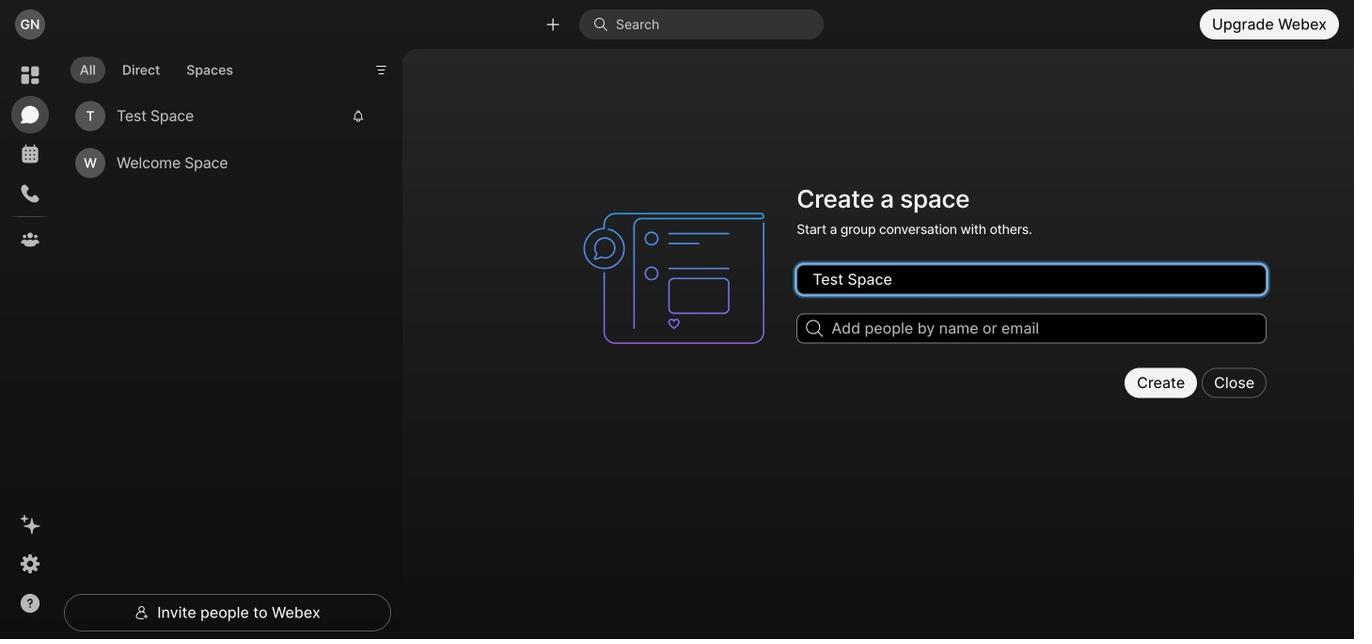 Task type: vqa. For each thing, say whether or not it's contained in the screenshot.
group
no



Task type: locate. For each thing, give the bounding box(es) containing it.
welcome space list item
[[68, 140, 376, 187]]

create a space image
[[575, 179, 785, 378]]

webex tab list
[[11, 56, 49, 259]]

tab list
[[66, 45, 247, 89]]

navigation
[[0, 49, 60, 639]]



Task type: describe. For each thing, give the bounding box(es) containing it.
search_18 image
[[806, 320, 823, 337]]

you will be notified of all new messages in this space image
[[352, 110, 365, 123]]

test space, you will be notified of all new messages in this space list item
[[68, 93, 376, 140]]

Name the space (required) text field
[[797, 265, 1267, 295]]



